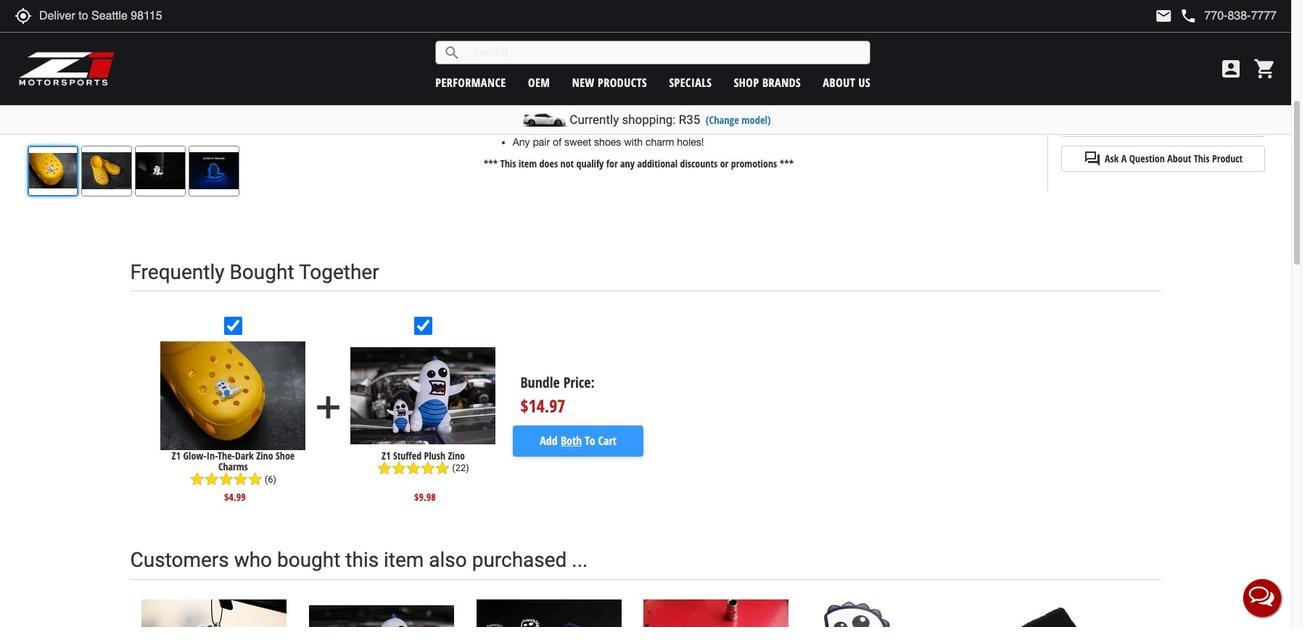 Task type: describe. For each thing, give the bounding box(es) containing it.
sweet
[[564, 136, 591, 148]]

also
[[429, 549, 467, 573]]

question_answer
[[1084, 150, 1101, 168]]

*** this item does not qualify for any additional discounts or promotions ***
[[484, 157, 794, 170]]

products
[[598, 74, 647, 90]]

question
[[1129, 152, 1165, 165]]

or
[[720, 157, 729, 170]]

z1 for charms
[[172, 449, 181, 463]]

model)
[[742, 113, 771, 127]]

shoes inside look pretty awesome glow in the dark! fit most croc-style shoes made from durable silicone rubber
[[602, 78, 629, 90]]

new products
[[572, 74, 647, 90]]

does
[[539, 157, 558, 170]]

plush
[[424, 449, 445, 463]]

shop brands
[[734, 74, 801, 90]]

for
[[606, 157, 618, 170]]

look
[[513, 49, 535, 61]]

to
[[585, 433, 595, 449]]

zino inside z1 stuffed plush zino star star star star star (22)
[[448, 449, 465, 463]]

1 vertical spatial shoes
[[594, 136, 621, 148]]

price:
[[563, 373, 595, 393]]

not
[[561, 157, 574, 170]]

purchased
[[472, 549, 567, 573]]

new
[[572, 74, 595, 90]]

about us
[[823, 74, 871, 90]]

oem
[[528, 74, 550, 90]]

$9.98
[[414, 491, 436, 504]]

both
[[561, 433, 582, 449]]

the
[[550, 64, 564, 75]]

currently shopping: r35 (change model)
[[570, 112, 771, 127]]

dark
[[235, 449, 254, 463]]

shop brands link
[[734, 74, 801, 90]]

rubber
[[639, 93, 669, 104]]

z1 motorsports logo image
[[18, 51, 116, 87]]

croc-
[[552, 78, 578, 90]]

mail phone
[[1155, 7, 1197, 25]]

awesome
[[567, 49, 611, 61]]

brands
[[763, 74, 801, 90]]

performance
[[435, 74, 506, 90]]

bought
[[230, 260, 294, 284]]

1 vertical spatial item
[[384, 549, 424, 573]]

account_box
[[1220, 57, 1243, 81]]

z1 for star
[[382, 449, 391, 463]]

performance link
[[435, 74, 506, 90]]

product
[[1212, 152, 1243, 165]]

any
[[620, 157, 635, 170]]

bundle
[[521, 373, 560, 393]]

this
[[346, 549, 379, 573]]

Search search field
[[461, 41, 870, 64]]

qualify
[[577, 157, 604, 170]]

any pair of sweet shoes with charm holes!
[[513, 136, 704, 148]]

this inside "question_answer ask a question about this product"
[[1194, 152, 1210, 165]]

from
[[541, 93, 562, 104]]

with
[[624, 136, 643, 148]]

0 vertical spatial about
[[823, 74, 855, 90]]

glow-
[[183, 449, 207, 463]]

2 *** from the left
[[780, 157, 794, 170]]

$4.99
[[224, 491, 246, 504]]

dark!
[[567, 64, 590, 75]]

customers
[[130, 549, 229, 573]]

look pretty awesome glow in the dark! fit most croc-style shoes made from durable silicone rubber
[[513, 49, 669, 104]]

(6)
[[265, 474, 277, 485]]

shoe
[[276, 449, 295, 463]]

us
[[859, 74, 871, 90]]

(change
[[706, 113, 739, 127]]

shopping:
[[622, 112, 676, 127]]

glow
[[513, 64, 536, 75]]

cart
[[598, 433, 617, 449]]

discounts
[[680, 157, 718, 170]]

frequently bought together
[[130, 260, 379, 284]]

style
[[578, 78, 599, 90]]

ask
[[1105, 152, 1119, 165]]

the-
[[218, 449, 235, 463]]



Task type: locate. For each thing, give the bounding box(es) containing it.
promotions
[[731, 157, 777, 170]]

frequently
[[130, 260, 225, 284]]

add
[[310, 390, 346, 426]]

shoes up for
[[594, 136, 621, 148]]

item
[[519, 157, 537, 170], [384, 549, 424, 573]]

(22)
[[452, 463, 469, 474]]

1 *** from the left
[[484, 157, 498, 170]]

pair
[[533, 136, 550, 148]]

shoes up silicone at the left
[[602, 78, 629, 90]]

charms
[[218, 460, 248, 474]]

search
[[443, 44, 461, 61]]

together
[[299, 260, 379, 284]]

any
[[513, 136, 530, 148]]

charm
[[646, 136, 674, 148]]

in-
[[207, 449, 218, 463]]

about inside "question_answer ask a question about this product"
[[1168, 152, 1192, 165]]

0 horizontal spatial this
[[500, 157, 516, 170]]

most
[[527, 78, 550, 90]]

add
[[540, 433, 558, 449]]

1 horizontal spatial this
[[1194, 152, 1210, 165]]

z1 glow-in-the-dark zino shoe charms star star star star star (6) $4.99
[[172, 449, 295, 504]]

durable
[[565, 93, 599, 104]]

z1 left stuffed
[[382, 449, 391, 463]]

1 horizontal spatial about
[[1168, 152, 1192, 165]]

about left us
[[823, 74, 855, 90]]

1 horizontal spatial z1
[[382, 449, 391, 463]]

phone
[[1180, 7, 1197, 25]]

***
[[484, 157, 498, 170], [780, 157, 794, 170]]

this down 'any' at the top left
[[500, 157, 516, 170]]

1 horizontal spatial item
[[519, 157, 537, 170]]

1 horizontal spatial ***
[[780, 157, 794, 170]]

*** left does
[[484, 157, 498, 170]]

my_location
[[15, 7, 32, 25]]

$14.97
[[521, 394, 566, 418]]

shopping_cart link
[[1250, 57, 1277, 81]]

pretty
[[538, 49, 564, 61]]

zino right dark
[[256, 449, 273, 463]]

zino up "(22)"
[[448, 449, 465, 463]]

fit
[[513, 78, 524, 90]]

stuffed
[[393, 449, 422, 463]]

this left product
[[1194, 152, 1210, 165]]

mail
[[1155, 7, 1173, 25]]

phone link
[[1180, 7, 1277, 25]]

shopping_cart
[[1254, 57, 1277, 81]]

of
[[553, 136, 562, 148]]

None checkbox
[[224, 317, 242, 335], [414, 317, 432, 335], [224, 317, 242, 335], [414, 317, 432, 335]]

2 zino from the left
[[448, 449, 465, 463]]

new products link
[[572, 74, 647, 90]]

1 vertical spatial about
[[1168, 152, 1192, 165]]

oem link
[[528, 74, 550, 90]]

holes!
[[677, 136, 704, 148]]

zino inside z1 glow-in-the-dark zino shoe charms star star star star star (6) $4.99
[[256, 449, 273, 463]]

z1 inside z1 glow-in-the-dark zino shoe charms star star star star star (6) $4.99
[[172, 449, 181, 463]]

1 zino from the left
[[256, 449, 273, 463]]

zino
[[256, 449, 273, 463], [448, 449, 465, 463]]

0 horizontal spatial z1
[[172, 449, 181, 463]]

*** right promotions
[[780, 157, 794, 170]]

additional
[[637, 157, 678, 170]]

made
[[513, 93, 539, 104]]

shop
[[734, 74, 759, 90]]

item left does
[[519, 157, 537, 170]]

about us link
[[823, 74, 871, 90]]

silicone
[[602, 93, 636, 104]]

z1 inside z1 stuffed plush zino star star star star star (22)
[[382, 449, 391, 463]]

this
[[1194, 152, 1210, 165], [500, 157, 516, 170]]

item right this at left
[[384, 549, 424, 573]]

who
[[234, 549, 272, 573]]

r35
[[679, 112, 700, 127]]

(change model) link
[[706, 113, 771, 127]]

0 horizontal spatial zino
[[256, 449, 273, 463]]

z1 left glow-
[[172, 449, 181, 463]]

0 horizontal spatial about
[[823, 74, 855, 90]]

0 horizontal spatial ***
[[484, 157, 498, 170]]

bought
[[277, 549, 341, 573]]

z1
[[172, 449, 181, 463], [382, 449, 391, 463]]

0 vertical spatial item
[[519, 157, 537, 170]]

about
[[823, 74, 855, 90], [1168, 152, 1192, 165]]

in
[[539, 64, 547, 75]]

specials
[[669, 74, 712, 90]]

star
[[377, 461, 392, 476], [392, 461, 406, 476], [406, 461, 421, 476], [421, 461, 435, 476], [435, 461, 450, 476], [190, 473, 204, 487], [204, 473, 219, 487], [219, 473, 233, 487], [233, 473, 248, 487], [248, 473, 262, 487]]

features:
[[484, 26, 520, 40]]

0 horizontal spatial item
[[384, 549, 424, 573]]

currently
[[570, 112, 619, 127]]

question_answer ask a question about this product
[[1084, 150, 1243, 168]]

2 z1 from the left
[[382, 449, 391, 463]]

bundle price: $14.97
[[521, 373, 595, 418]]

1 horizontal spatial zino
[[448, 449, 465, 463]]

customers who bought this item also purchased ...
[[130, 549, 588, 573]]

add both to cart
[[540, 433, 617, 449]]

z1 stuffed plush zino star star star star star (22)
[[377, 449, 469, 476]]

about right question
[[1168, 152, 1192, 165]]

0 vertical spatial shoes
[[602, 78, 629, 90]]

1 z1 from the left
[[172, 449, 181, 463]]

specials link
[[669, 74, 712, 90]]

mail link
[[1155, 7, 1173, 25]]

...
[[572, 549, 588, 573]]

a
[[1122, 152, 1127, 165]]



Task type: vqa. For each thing, say whether or not it's contained in the screenshot.
'First Name' text box
no



